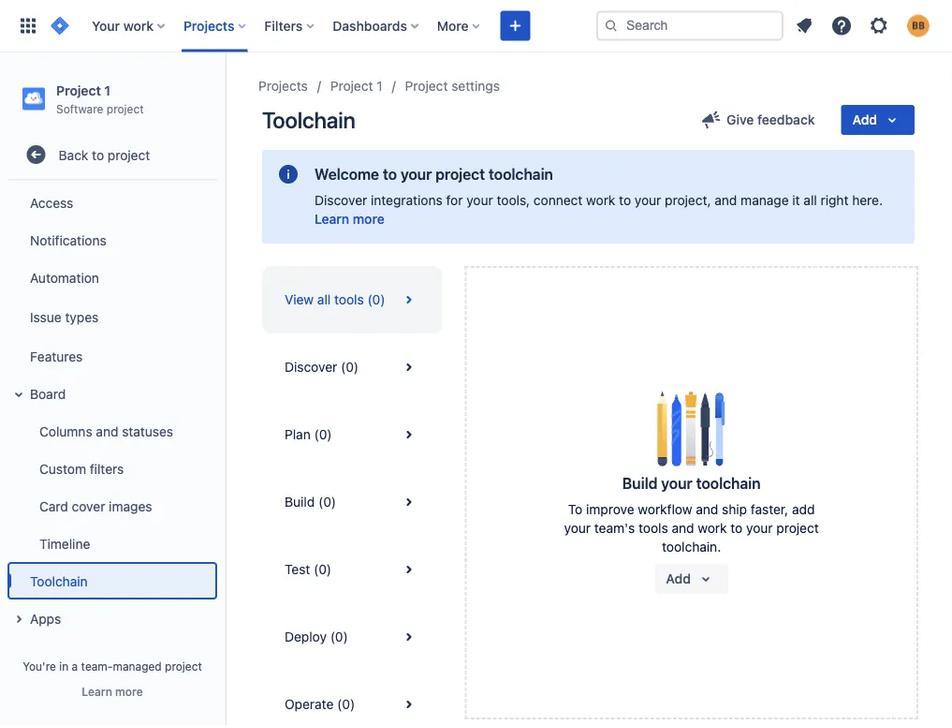 Task type: vqa. For each thing, say whether or not it's contained in the screenshot.
Action item image at the left of page
no



Task type: describe. For each thing, give the bounding box(es) containing it.
workflow
[[638, 502, 693, 517]]

1 horizontal spatial toolchain
[[262, 107, 356, 133]]

give feedback button
[[690, 105, 827, 135]]

build (0)
[[285, 494, 336, 510]]

automation
[[30, 270, 99, 285]]

view all tools (0) button
[[262, 266, 442, 334]]

improve
[[587, 502, 635, 517]]

project for project settings
[[405, 78, 448, 94]]

apps button
[[7, 600, 217, 637]]

welcome
[[315, 165, 379, 183]]

toolchain link
[[7, 562, 217, 600]]

deploy
[[285, 629, 327, 645]]

test (0)
[[285, 562, 332, 577]]

columns and statuses
[[39, 423, 173, 439]]

to
[[569, 502, 583, 517]]

it
[[793, 193, 801, 208]]

filters button
[[259, 11, 322, 41]]

access
[[30, 195, 73, 210]]

and left the ship
[[696, 502, 719, 517]]

in
[[59, 660, 69, 673]]

build (0) button
[[262, 468, 442, 536]]

here.
[[853, 193, 884, 208]]

welcome to your project toolchain discover integrations for your tools, connect work to your project, and manage it all right here. learn more
[[315, 165, 884, 227]]

sidebar navigation image
[[204, 75, 245, 112]]

columns and statuses link
[[19, 412, 217, 450]]

add for rightmost add dropdown button
[[853, 112, 878, 127]]

you're in a team-managed project
[[23, 660, 202, 673]]

back to project
[[59, 147, 150, 162]]

projects link
[[259, 75, 308, 97]]

settings
[[452, 78, 500, 94]]

(0) up discover (0) button
[[368, 292, 386, 307]]

toolchain.
[[662, 539, 722, 555]]

1 for project 1 software project
[[104, 82, 111, 98]]

discover inside welcome to your project toolchain discover integrations for your tools, connect work to your project, and manage it all right here. learn more
[[315, 193, 367, 208]]

plan
[[285, 427, 311, 442]]

images
[[109, 498, 152, 514]]

card cover images link
[[19, 487, 217, 525]]

Search field
[[597, 11, 784, 41]]

and up toolchain.
[[672, 520, 695, 536]]

back
[[59, 147, 88, 162]]

dashboards
[[333, 18, 407, 33]]

project inside project 1 software project
[[56, 82, 101, 98]]

card
[[39, 498, 68, 514]]

manage
[[741, 193, 789, 208]]

timeline link
[[19, 525, 217, 562]]

right
[[821, 193, 849, 208]]

tools inside build your toolchain to improve workflow and ship faster, add your team's tools and work to your project toolchain.
[[639, 520, 669, 536]]

give
[[727, 112, 755, 127]]

project,
[[665, 193, 712, 208]]

back to project link
[[7, 136, 217, 174]]

notifications link
[[7, 221, 217, 259]]

build for (0)
[[285, 494, 315, 510]]

faster,
[[751, 502, 789, 517]]

plan (0)
[[285, 427, 332, 442]]

card cover images
[[39, 498, 152, 514]]

managed
[[113, 660, 162, 673]]

operate (0)
[[285, 697, 355, 712]]

your profile and settings image
[[908, 15, 930, 37]]

issue types link
[[7, 296, 217, 337]]

more
[[437, 18, 469, 33]]

you're
[[23, 660, 56, 673]]

projects for projects link
[[259, 78, 308, 94]]

work inside build your toolchain to improve workflow and ship faster, add your team's tools and work to your project toolchain.
[[698, 520, 728, 536]]

learn more
[[82, 685, 143, 698]]

more inside welcome to your project toolchain discover integrations for your tools, connect work to your project, and manage it all right here. learn more
[[353, 211, 385, 227]]

and up "filters"
[[96, 423, 118, 439]]

your work button
[[86, 11, 172, 41]]

types
[[65, 309, 99, 324]]

more button
[[432, 11, 488, 41]]

(0) for discover (0)
[[341, 359, 359, 375]]

test
[[285, 562, 310, 577]]

build your toolchain to improve workflow and ship faster, add your team's tools and work to your project toolchain.
[[565, 475, 820, 555]]

(0) for build (0)
[[319, 494, 336, 510]]

your left project,
[[635, 193, 662, 208]]

notifications image
[[794, 15, 816, 37]]

projects button
[[178, 11, 253, 41]]

project settings
[[405, 78, 500, 94]]

project inside welcome to your project toolchain discover integrations for your tools, connect work to your project, and manage it all right here. learn more
[[436, 165, 485, 183]]

apps
[[30, 611, 61, 626]]

issue types
[[30, 309, 99, 324]]

projects for projects dropdown button
[[184, 18, 235, 33]]

operate
[[285, 697, 334, 712]]

help image
[[831, 15, 854, 37]]

statuses
[[122, 423, 173, 439]]

deploy (0) button
[[262, 603, 442, 671]]

project settings link
[[405, 75, 500, 97]]



Task type: locate. For each thing, give the bounding box(es) containing it.
0 horizontal spatial all
[[318, 292, 331, 307]]

toolchain up tools,
[[489, 165, 554, 183]]

0 vertical spatial more
[[353, 211, 385, 227]]

(0) right operate
[[337, 697, 355, 712]]

discover (0)
[[285, 359, 359, 375]]

project down the dashboards
[[331, 78, 373, 94]]

access link
[[7, 184, 217, 221]]

1 horizontal spatial work
[[587, 193, 616, 208]]

1 up back to project at the left top of page
[[104, 82, 111, 98]]

(0) right deploy
[[330, 629, 348, 645]]

your up workflow
[[662, 475, 693, 492]]

0 vertical spatial toolchain
[[489, 165, 554, 183]]

2 vertical spatial work
[[698, 520, 728, 536]]

your
[[92, 18, 120, 33]]

more down integrations
[[353, 211, 385, 227]]

build inside button
[[285, 494, 315, 510]]

features link
[[7, 337, 217, 375]]

to
[[92, 147, 104, 162], [383, 165, 397, 183], [619, 193, 632, 208], [731, 520, 743, 536]]

toolchain
[[489, 165, 554, 183], [697, 475, 761, 492]]

expand image for apps
[[7, 608, 30, 631]]

to inside back to project link
[[92, 147, 104, 162]]

1 horizontal spatial project
[[331, 78, 373, 94]]

learn more button
[[315, 210, 385, 229], [82, 684, 143, 699]]

0 horizontal spatial work
[[123, 18, 154, 33]]

timeline
[[39, 536, 90, 551]]

to inside build your toolchain to improve workflow and ship faster, add your team's tools and work to your project toolchain.
[[731, 520, 743, 536]]

1 horizontal spatial more
[[353, 211, 385, 227]]

0 horizontal spatial 1
[[104, 82, 111, 98]]

0 horizontal spatial add button
[[655, 564, 729, 594]]

project inside project 1 software project
[[107, 102, 144, 115]]

discover up plan (0)
[[285, 359, 338, 375]]

0 vertical spatial projects
[[184, 18, 235, 33]]

0 vertical spatial all
[[804, 193, 818, 208]]

1 horizontal spatial add
[[853, 112, 878, 127]]

1 vertical spatial tools
[[639, 520, 669, 536]]

0 vertical spatial add button
[[842, 105, 915, 135]]

search image
[[604, 18, 619, 33]]

1 horizontal spatial learn
[[315, 211, 350, 227]]

1 vertical spatial add button
[[655, 564, 729, 594]]

banner containing your work
[[0, 0, 953, 52]]

your up integrations
[[401, 165, 432, 183]]

1 horizontal spatial toolchain
[[697, 475, 761, 492]]

tools down workflow
[[639, 520, 669, 536]]

cover
[[72, 498, 105, 514]]

features
[[30, 348, 83, 364]]

and inside welcome to your project toolchain discover integrations for your tools, connect work to your project, and manage it all right here. learn more
[[715, 193, 738, 208]]

1 vertical spatial learn
[[82, 685, 112, 698]]

0 horizontal spatial build
[[285, 494, 315, 510]]

toolchain inside build your toolchain to improve workflow and ship faster, add your team's tools and work to your project toolchain.
[[697, 475, 761, 492]]

0 horizontal spatial add
[[667, 571, 691, 587]]

1 vertical spatial more
[[115, 685, 143, 698]]

group containing access
[[4, 141, 217, 643]]

0 vertical spatial learn
[[315, 211, 350, 227]]

custom
[[39, 461, 86, 476]]

toolchain down timeline
[[30, 573, 88, 589]]

project for project 1
[[331, 78, 373, 94]]

filters
[[265, 18, 303, 33]]

expand image
[[7, 383, 30, 406], [7, 608, 30, 631]]

expand image inside board button
[[7, 383, 30, 406]]

0 vertical spatial expand image
[[7, 383, 30, 406]]

tools right the view at the left top of page
[[335, 292, 364, 307]]

0 horizontal spatial learn
[[82, 685, 112, 698]]

notifications
[[30, 232, 106, 248]]

software
[[56, 102, 103, 115]]

expand image up you're
[[7, 608, 30, 631]]

columns
[[39, 423, 92, 439]]

tools,
[[497, 193, 530, 208]]

learn inside welcome to your project toolchain discover integrations for your tools, connect work to your project, and manage it all right here. learn more
[[315, 211, 350, 227]]

build for your
[[623, 475, 658, 492]]

add
[[793, 502, 816, 517]]

add down toolchain.
[[667, 571, 691, 587]]

1 horizontal spatial projects
[[259, 78, 308, 94]]

0 horizontal spatial toolchain
[[489, 165, 554, 183]]

custom filters link
[[19, 450, 217, 487]]

appswitcher icon image
[[17, 15, 39, 37]]

add button down toolchain.
[[655, 564, 729, 594]]

add
[[853, 112, 878, 127], [667, 571, 691, 587]]

1 vertical spatial projects
[[259, 78, 308, 94]]

1 horizontal spatial learn more button
[[315, 210, 385, 229]]

0 vertical spatial toolchain
[[262, 107, 356, 133]]

plan (0) button
[[262, 401, 442, 468]]

0 horizontal spatial project
[[56, 82, 101, 98]]

1 down dashboards "popup button" on the top
[[377, 78, 383, 94]]

expand image down 'features'
[[7, 383, 30, 406]]

dashboards button
[[327, 11, 426, 41]]

operate (0) button
[[262, 671, 442, 725]]

build
[[623, 475, 658, 492], [285, 494, 315, 510]]

expand image for board
[[7, 383, 30, 406]]

(0) for operate (0)
[[337, 697, 355, 712]]

1 vertical spatial learn more button
[[82, 684, 143, 699]]

build inside build your toolchain to improve workflow and ship faster, add your team's tools and work to your project toolchain.
[[623, 475, 658, 492]]

projects
[[184, 18, 235, 33], [259, 78, 308, 94]]

view
[[285, 292, 314, 307]]

1 vertical spatial toolchain
[[697, 475, 761, 492]]

project up for
[[436, 165, 485, 183]]

expand image inside apps button
[[7, 608, 30, 631]]

more
[[353, 211, 385, 227], [115, 685, 143, 698]]

project 1
[[331, 78, 383, 94]]

1 horizontal spatial tools
[[639, 520, 669, 536]]

project inside build your toolchain to improve workflow and ship faster, add your team's tools and work to your project toolchain.
[[777, 520, 820, 536]]

1 vertical spatial all
[[318, 292, 331, 307]]

1 horizontal spatial build
[[623, 475, 658, 492]]

projects right sidebar navigation image
[[259, 78, 308, 94]]

1 vertical spatial work
[[587, 193, 616, 208]]

(0) for plan (0)
[[314, 427, 332, 442]]

build down "plan"
[[285, 494, 315, 510]]

your
[[401, 165, 432, 183], [467, 193, 493, 208], [635, 193, 662, 208], [662, 475, 693, 492], [565, 520, 591, 536], [747, 520, 773, 536]]

to right back
[[92, 147, 104, 162]]

deploy (0)
[[285, 629, 348, 645]]

project
[[331, 78, 373, 94], [405, 78, 448, 94], [56, 82, 101, 98]]

add right feedback
[[853, 112, 878, 127]]

your down to
[[565, 520, 591, 536]]

work right "your"
[[123, 18, 154, 33]]

0 horizontal spatial learn more button
[[82, 684, 143, 699]]

(0) inside "button"
[[314, 562, 332, 577]]

team-
[[81, 660, 113, 673]]

1 vertical spatial discover
[[285, 359, 338, 375]]

your work
[[92, 18, 154, 33]]

(0) down plan (0)
[[319, 494, 336, 510]]

create image
[[505, 15, 527, 37]]

all
[[804, 193, 818, 208], [318, 292, 331, 307]]

learn down team-
[[82, 685, 112, 698]]

discover inside button
[[285, 359, 338, 375]]

2 expand image from the top
[[7, 608, 30, 631]]

project up access 'link' at the left top of page
[[108, 147, 150, 162]]

all right the view at the left top of page
[[318, 292, 331, 307]]

project right software
[[107, 102, 144, 115]]

your down faster,
[[747, 520, 773, 536]]

1 horizontal spatial 1
[[377, 78, 383, 94]]

toolchain inside welcome to your project toolchain discover integrations for your tools, connect work to your project, and manage it all right here. learn more
[[489, 165, 554, 183]]

work inside popup button
[[123, 18, 154, 33]]

1 inside project 1 software project
[[104, 82, 111, 98]]

2 horizontal spatial work
[[698, 520, 728, 536]]

board button
[[7, 375, 217, 412]]

and
[[715, 193, 738, 208], [96, 423, 118, 439], [696, 502, 719, 517], [672, 520, 695, 536]]

work inside welcome to your project toolchain discover integrations for your tools, connect work to your project, and manage it all right here. learn more
[[587, 193, 616, 208]]

test (0) button
[[262, 536, 442, 603]]

settings image
[[869, 15, 891, 37]]

add button up here. at the top right of the page
[[842, 105, 915, 135]]

to down the ship
[[731, 520, 743, 536]]

project
[[107, 102, 144, 115], [108, 147, 150, 162], [436, 165, 485, 183], [777, 520, 820, 536], [165, 660, 202, 673]]

0 vertical spatial build
[[623, 475, 658, 492]]

all inside welcome to your project toolchain discover integrations for your tools, connect work to your project, and manage it all right here. learn more
[[804, 193, 818, 208]]

project 1 link
[[331, 75, 383, 97]]

1 for project 1
[[377, 78, 383, 94]]

project up software
[[56, 82, 101, 98]]

project left settings on the top of the page
[[405, 78, 448, 94]]

ship
[[722, 502, 748, 517]]

0 horizontal spatial projects
[[184, 18, 235, 33]]

all right the it
[[804, 193, 818, 208]]

tools inside button
[[335, 292, 364, 307]]

learn more button down welcome
[[315, 210, 385, 229]]

team's
[[595, 520, 636, 536]]

filters
[[90, 461, 124, 476]]

view all tools (0)
[[285, 292, 386, 307]]

primary element
[[11, 0, 597, 52]]

toolchain down projects link
[[262, 107, 356, 133]]

discover (0) button
[[262, 334, 442, 401]]

and right project,
[[715, 193, 738, 208]]

1 vertical spatial build
[[285, 494, 315, 510]]

0 vertical spatial add
[[853, 112, 878, 127]]

a
[[72, 660, 78, 673]]

0 vertical spatial discover
[[315, 193, 367, 208]]

build up workflow
[[623, 475, 658, 492]]

2 horizontal spatial project
[[405, 78, 448, 94]]

give feedback
[[727, 112, 816, 127]]

projects up sidebar navigation image
[[184, 18, 235, 33]]

issue
[[30, 309, 62, 324]]

discover
[[315, 193, 367, 208], [285, 359, 338, 375]]

0 horizontal spatial toolchain
[[30, 573, 88, 589]]

(0) inside button
[[319, 494, 336, 510]]

0 horizontal spatial tools
[[335, 292, 364, 307]]

add for add dropdown button to the bottom
[[667, 571, 691, 587]]

0 vertical spatial tools
[[335, 292, 364, 307]]

feedback
[[758, 112, 816, 127]]

project 1 software project
[[56, 82, 144, 115]]

all inside button
[[318, 292, 331, 307]]

for
[[446, 193, 463, 208]]

discover down welcome
[[315, 193, 367, 208]]

1 vertical spatial expand image
[[7, 608, 30, 631]]

automation link
[[7, 259, 217, 296]]

project down add
[[777, 520, 820, 536]]

toolchain
[[262, 107, 356, 133], [30, 573, 88, 589]]

your right for
[[467, 193, 493, 208]]

1 vertical spatial toolchain
[[30, 573, 88, 589]]

to up integrations
[[383, 165, 397, 183]]

1 horizontal spatial all
[[804, 193, 818, 208]]

to left project,
[[619, 193, 632, 208]]

1 expand image from the top
[[7, 383, 30, 406]]

tools
[[335, 292, 364, 307], [639, 520, 669, 536]]

0 vertical spatial learn more button
[[315, 210, 385, 229]]

(0) right test
[[314, 562, 332, 577]]

learn down welcome
[[315, 211, 350, 227]]

toolchain up the ship
[[697, 475, 761, 492]]

custom filters
[[39, 461, 124, 476]]

project right the managed
[[165, 660, 202, 673]]

more down the managed
[[115, 685, 143, 698]]

(0) for deploy (0)
[[330, 629, 348, 645]]

connect
[[534, 193, 583, 208]]

work right connect
[[587, 193, 616, 208]]

banner
[[0, 0, 953, 52]]

(0) right "plan"
[[314, 427, 332, 442]]

1 vertical spatial add
[[667, 571, 691, 587]]

0 horizontal spatial more
[[115, 685, 143, 698]]

board
[[30, 386, 66, 401]]

integrations
[[371, 193, 443, 208]]

0 vertical spatial work
[[123, 18, 154, 33]]

1 horizontal spatial add button
[[842, 105, 915, 135]]

work up toolchain.
[[698, 520, 728, 536]]

group
[[4, 141, 217, 643]]

projects inside dropdown button
[[184, 18, 235, 33]]

(0)
[[368, 292, 386, 307], [341, 359, 359, 375], [314, 427, 332, 442], [319, 494, 336, 510], [314, 562, 332, 577], [330, 629, 348, 645], [337, 697, 355, 712]]

add button
[[842, 105, 915, 135], [655, 564, 729, 594]]

(0) down view all tools (0) button
[[341, 359, 359, 375]]

jira software image
[[49, 15, 71, 37], [49, 15, 71, 37]]

(0) for test (0)
[[314, 562, 332, 577]]

learn more button down you're in a team-managed project at the bottom of page
[[82, 684, 143, 699]]

learn
[[315, 211, 350, 227], [82, 685, 112, 698]]



